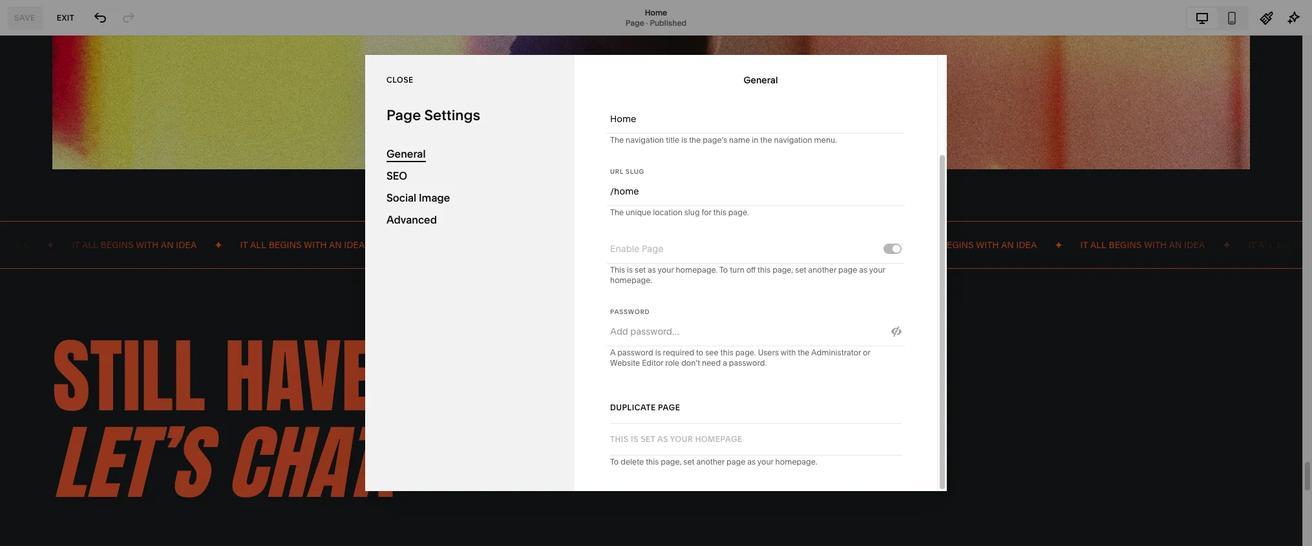 Task type: describe. For each thing, give the bounding box(es) containing it.
2 vertical spatial page
[[727, 457, 746, 467]]

this is set as your homepage
[[610, 434, 743, 444]]

title for appears
[[647, 63, 660, 72]]

is inside this is set as your homepage. to turn off this page, set another page as your homepage.
[[627, 265, 633, 275]]

see
[[705, 348, 719, 357]]

is left page's at the right of page
[[681, 135, 687, 145]]

this inside this is set as your homepage. to turn off this page, set another page as your homepage.
[[758, 265, 771, 275]]

0 vertical spatial page.
[[728, 208, 749, 217]]

page's
[[703, 135, 727, 145]]

name
[[729, 135, 750, 145]]

slug
[[684, 208, 700, 217]]

advanced link
[[387, 209, 553, 231]]

page inside this is set as your homepage. to turn off this page, set another page as your homepage.
[[838, 265, 857, 275]]

url
[[610, 168, 624, 175]]

menu.
[[814, 135, 837, 145]]

website link
[[21, 80, 144, 95]]

location
[[653, 208, 683, 217]]

duplicate page
[[610, 403, 680, 412]]

is inside button
[[631, 434, 639, 444]]

contacts link
[[21, 149, 144, 165]]

Navigation Title text field
[[610, 105, 902, 133]]

delete
[[621, 457, 644, 467]]

marketing link
[[21, 126, 144, 142]]

the left top at right
[[703, 63, 715, 72]]

settings
[[424, 107, 480, 124]]

the for the unique location slug for this page.
[[610, 208, 624, 217]]

to delete this page, set another page as your homepage.
[[610, 457, 818, 467]]

1 vertical spatial homepage.
[[610, 275, 652, 285]]

homepage
[[695, 434, 743, 444]]

2 horizontal spatial set
[[795, 265, 806, 275]]

duplicate page button
[[610, 396, 680, 420]]

asset library
[[21, 493, 86, 506]]

administrator
[[811, 348, 861, 357]]

analytics
[[21, 173, 67, 186]]

2 navigation from the left
[[774, 135, 812, 145]]

with
[[781, 348, 796, 357]]

as inside button
[[657, 434, 668, 444]]

to
[[696, 348, 704, 357]]

need
[[702, 358, 721, 368]]

this is set as your homepage. to turn off this page, set another page as your homepage.
[[610, 265, 885, 285]]

asset library link
[[21, 492, 144, 508]]

save button
[[7, 6, 42, 29]]

seo link
[[387, 165, 553, 187]]

advanced
[[387, 213, 437, 226]]

turn
[[730, 265, 745, 275]]

another inside this is set as your homepage. to turn off this page, set another page as your homepage.
[[808, 265, 837, 275]]

of
[[731, 63, 738, 72]]

or
[[863, 348, 871, 357]]

off
[[746, 265, 756, 275]]

selling
[[21, 103, 55, 116]]

enable page
[[610, 243, 664, 255]]

1 horizontal spatial general
[[744, 74, 778, 86]]

social image
[[387, 191, 450, 204]]

the for the navigation title is the page's name in the navigation menu.
[[610, 135, 624, 145]]

0 horizontal spatial in
[[694, 63, 701, 72]]

browser
[[753, 63, 783, 72]]

url slug
[[610, 168, 645, 175]]

seo
[[387, 169, 407, 182]]

the page title appears in the top of the browser window.
[[610, 63, 815, 72]]

0 vertical spatial homepage.
[[676, 265, 718, 275]]

for
[[702, 208, 712, 217]]

page settings
[[387, 107, 480, 124]]

exit button
[[50, 6, 82, 29]]

window.
[[785, 63, 815, 72]]

0 vertical spatial website
[[21, 80, 62, 93]]

asset
[[21, 493, 49, 506]]

is inside a password is required to see this page. users with the administrator or website editor role don't need a password.
[[655, 348, 661, 357]]

published
[[650, 18, 687, 27]]

title for is
[[666, 135, 680, 145]]

1 horizontal spatial set
[[684, 457, 695, 467]]

the right the of
[[740, 63, 751, 72]]

page for home
[[626, 18, 644, 27]]

exit
[[57, 13, 74, 22]]

page down close button
[[387, 107, 421, 124]]

the left page's at the right of page
[[689, 135, 701, 145]]

users
[[758, 348, 779, 357]]



Task type: vqa. For each thing, say whether or not it's contained in the screenshot.
On
no



Task type: locate. For each thing, give the bounding box(es) containing it.
1 horizontal spatial homepage.
[[676, 265, 718, 275]]

0 horizontal spatial another
[[696, 457, 725, 467]]

1 vertical spatial this
[[610, 434, 629, 444]]

set down enable page
[[635, 265, 646, 275]]

the right with
[[798, 348, 810, 357]]

page, right off
[[773, 265, 793, 275]]

page. up password.
[[735, 348, 756, 357]]

page left · at the left of the page
[[626, 18, 644, 27]]

in right name at the top right
[[752, 135, 759, 145]]

appears
[[662, 63, 692, 72]]

marketing
[[21, 127, 71, 140]]

navigation
[[626, 135, 664, 145], [774, 135, 812, 145]]

1 vertical spatial another
[[696, 457, 725, 467]]

another
[[808, 265, 837, 275], [696, 457, 725, 467]]

0 horizontal spatial general
[[387, 147, 426, 160]]

the for the page title appears in the top of the browser window.
[[610, 63, 624, 72]]

this for this is set as your homepage. to turn off this page, set another page as your homepage.
[[610, 265, 625, 275]]

is down enable
[[627, 265, 633, 275]]

title
[[647, 63, 660, 72], [666, 135, 680, 145]]

1 vertical spatial page.
[[735, 348, 756, 357]]

page
[[626, 18, 644, 27], [387, 107, 421, 124], [642, 243, 664, 255], [658, 403, 680, 412]]

1 horizontal spatial page,
[[773, 265, 793, 275]]

this up delete
[[610, 434, 629, 444]]

1 vertical spatial page
[[838, 265, 857, 275]]

·
[[646, 18, 648, 27]]

page,
[[773, 265, 793, 275], [661, 457, 682, 467]]

2 vertical spatial the
[[610, 208, 624, 217]]

1 navigation from the left
[[626, 135, 664, 145]]

role
[[665, 358, 680, 368]]

Password password field
[[610, 317, 884, 346]]

general down 'browser'
[[744, 74, 778, 86]]

this is set as your homepage button
[[610, 428, 743, 451]]

page for enable
[[642, 243, 664, 255]]

page.
[[728, 208, 749, 217], [735, 348, 756, 357]]

page settings dialog
[[365, 32, 947, 491]]

a
[[723, 358, 727, 368]]

tab list
[[1188, 7, 1247, 28]]

0 horizontal spatial set
[[635, 265, 646, 275]]

website up selling
[[21, 80, 62, 93]]

a
[[610, 348, 616, 357]]

social
[[387, 191, 416, 204]]

0 horizontal spatial page
[[626, 63, 645, 72]]

2 horizontal spatial homepage.
[[775, 457, 818, 467]]

1 horizontal spatial to
[[719, 265, 728, 275]]

title left appears
[[647, 63, 660, 72]]

to left turn
[[719, 265, 728, 275]]

passwordhide icon image
[[891, 326, 902, 337]]

page. inside a password is required to see this page. users with the administrator or website editor role don't need a password.
[[735, 348, 756, 357]]

1 vertical spatial the
[[610, 135, 624, 145]]

as
[[648, 265, 656, 275], [859, 265, 868, 275], [657, 434, 668, 444], [747, 457, 756, 467]]

this down enable
[[610, 265, 625, 275]]

set
[[641, 434, 655, 444]]

set right off
[[795, 265, 806, 275]]

2 vertical spatial homepage.
[[775, 457, 818, 467]]

required
[[663, 348, 694, 357]]

0 horizontal spatial to
[[610, 457, 619, 467]]

home page · published
[[626, 7, 687, 27]]

this for this is set as your homepage
[[610, 434, 629, 444]]

0 vertical spatial this
[[610, 265, 625, 275]]

selling link
[[21, 103, 144, 118]]

0 vertical spatial to
[[719, 265, 728, 275]]

0 vertical spatial general
[[744, 74, 778, 86]]

0 horizontal spatial website
[[21, 80, 62, 93]]

image
[[419, 191, 450, 204]]

enable
[[610, 243, 640, 255]]

3 the from the top
[[610, 208, 624, 217]]

set
[[635, 265, 646, 275], [795, 265, 806, 275], [684, 457, 695, 467]]

the
[[610, 63, 624, 72], [610, 135, 624, 145], [610, 208, 624, 217]]

duplicate
[[610, 403, 656, 412]]

page, down this is set as your homepage button
[[661, 457, 682, 467]]

the left unique
[[610, 208, 624, 217]]

0 horizontal spatial your
[[658, 265, 674, 275]]

0 horizontal spatial title
[[647, 63, 660, 72]]

1 horizontal spatial navigation
[[774, 135, 812, 145]]

your
[[670, 434, 693, 444]]

editor
[[642, 358, 664, 368]]

page. down / 'text field'
[[728, 208, 749, 217]]

1 horizontal spatial another
[[808, 265, 837, 275]]

1 horizontal spatial title
[[666, 135, 680, 145]]

0 vertical spatial the
[[610, 63, 624, 72]]

close
[[387, 75, 414, 84]]

this right for
[[713, 208, 727, 217]]

this
[[713, 208, 727, 217], [758, 265, 771, 275], [720, 348, 734, 357], [646, 457, 659, 467]]

is left set
[[631, 434, 639, 444]]

your
[[658, 265, 674, 275], [869, 265, 885, 275], [758, 457, 774, 467]]

set down the your
[[684, 457, 695, 467]]

navigation up slug
[[626, 135, 664, 145]]

unique
[[626, 208, 651, 217]]

this inside this is set as your homepage. to turn off this page, set another page as your homepage.
[[610, 265, 625, 275]]

save
[[14, 13, 35, 22]]

in right appears
[[694, 63, 701, 72]]

the left appears
[[610, 63, 624, 72]]

1 horizontal spatial your
[[758, 457, 774, 467]]

to
[[719, 265, 728, 275], [610, 457, 619, 467]]

/ text field
[[614, 177, 902, 206]]

this inside a password is required to see this page. users with the administrator or website editor role don't need a password.
[[720, 348, 734, 357]]

1 horizontal spatial page
[[727, 457, 746, 467]]

page, inside this is set as your homepage. to turn off this page, set another page as your homepage.
[[773, 265, 793, 275]]

2 the from the top
[[610, 135, 624, 145]]

this up a
[[720, 348, 734, 357]]

password
[[610, 308, 650, 315]]

0 horizontal spatial homepage.
[[610, 275, 652, 285]]

the up 'url' at top
[[610, 135, 624, 145]]

top
[[716, 63, 729, 72]]

general up seo at the left top
[[387, 147, 426, 160]]

general
[[744, 74, 778, 86], [387, 147, 426, 160]]

1 vertical spatial to
[[610, 457, 619, 467]]

password.
[[729, 358, 767, 368]]

homepage.
[[676, 265, 718, 275], [610, 275, 652, 285], [775, 457, 818, 467]]

page inside home page · published
[[626, 18, 644, 27]]

this right delete
[[646, 457, 659, 467]]

0 vertical spatial page
[[626, 63, 645, 72]]

1 horizontal spatial website
[[610, 358, 640, 368]]

1 vertical spatial general
[[387, 147, 426, 160]]

1 this from the top
[[610, 265, 625, 275]]

to inside this is set as your homepage. to turn off this page, set another page as your homepage.
[[719, 265, 728, 275]]

home
[[645, 7, 667, 17]]

this
[[610, 265, 625, 275], [610, 434, 629, 444]]

0 vertical spatial in
[[694, 63, 701, 72]]

0 horizontal spatial page,
[[661, 457, 682, 467]]

website
[[21, 80, 62, 93], [610, 358, 640, 368]]

1 the from the top
[[610, 63, 624, 72]]

password
[[617, 348, 653, 357]]

0 horizontal spatial navigation
[[626, 135, 664, 145]]

social image link
[[387, 187, 553, 209]]

this inside button
[[610, 434, 629, 444]]

contacts
[[21, 150, 66, 163]]

page for duplicate
[[658, 403, 680, 412]]

0 vertical spatial title
[[647, 63, 660, 72]]

general link
[[387, 143, 553, 165]]

2 this from the top
[[610, 434, 629, 444]]

1 vertical spatial in
[[752, 135, 759, 145]]

title left page's at the right of page
[[666, 135, 680, 145]]

slug
[[626, 168, 645, 175]]

library
[[52, 493, 86, 506]]

1 horizontal spatial in
[[752, 135, 759, 145]]

page
[[626, 63, 645, 72], [838, 265, 857, 275], [727, 457, 746, 467]]

page up this is set as your homepage
[[658, 403, 680, 412]]

0 vertical spatial page,
[[773, 265, 793, 275]]

this right off
[[758, 265, 771, 275]]

analytics link
[[21, 173, 144, 188]]

1 vertical spatial page,
[[661, 457, 682, 467]]

2 horizontal spatial page
[[838, 265, 857, 275]]

the navigation title is the page's name in the navigation menu.
[[610, 135, 837, 145]]

page right enable
[[642, 243, 664, 255]]

the down navigation title text box
[[760, 135, 772, 145]]

0 vertical spatial another
[[808, 265, 837, 275]]

Page Title text field
[[610, 32, 902, 61]]

the inside a password is required to see this page. users with the administrator or website editor role don't need a password.
[[798, 348, 810, 357]]

Enable Page checkbox
[[893, 245, 901, 252]]

to left delete
[[610, 457, 619, 467]]

1 vertical spatial website
[[610, 358, 640, 368]]

website down password
[[610, 358, 640, 368]]

the
[[703, 63, 715, 72], [740, 63, 751, 72], [689, 135, 701, 145], [760, 135, 772, 145], [798, 348, 810, 357]]

website inside a password is required to see this page. users with the administrator or website editor role don't need a password.
[[610, 358, 640, 368]]

navigation left menu.
[[774, 135, 812, 145]]

is up editor
[[655, 348, 661, 357]]

1 vertical spatial title
[[666, 135, 680, 145]]

page inside button
[[658, 403, 680, 412]]

in
[[694, 63, 701, 72], [752, 135, 759, 145]]

/
[[610, 186, 614, 197]]

the unique location slug for this page.
[[610, 208, 749, 217]]

a password is required to see this page. users with the administrator or website editor role don't need a password.
[[610, 348, 871, 368]]

don't
[[681, 358, 700, 368]]

2 horizontal spatial your
[[869, 265, 885, 275]]

close button
[[387, 68, 414, 91]]



